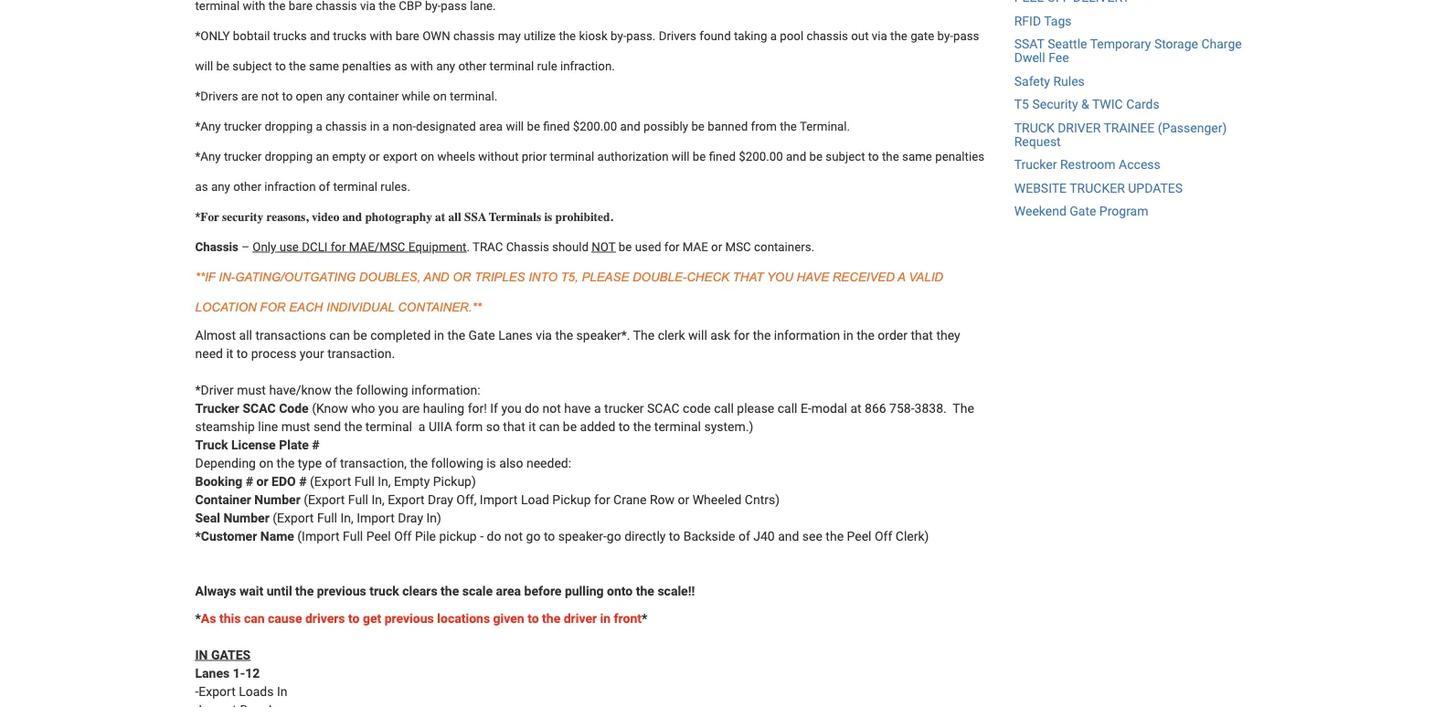 Task type: vqa. For each thing, say whether or not it's contained in the screenshot.
topmost any
yes



Task type: locate. For each thing, give the bounding box(es) containing it.
pickup
[[439, 529, 477, 544]]

can up transaction.
[[329, 328, 350, 343]]

the right the 758-
[[953, 401, 974, 416]]

(know who you are hauling for! if you do not have a trucker scac code call please call e-modal at 866 758-3838.  the steamship line must send the terminal  a uiia form so that it can be added to the terminal system.) truck license plate # depending on the type of transaction, the following is also needed: booking # or edo # (export full in, empty pickup) container number (export full in, export dray off, import load pickup for crane row or wheeled cntrs) seal number (export full in, import dray in) *customer name (import full peel off pile pickup - do not go to speaker-go directly to backside of j40 and see the peel off clerk)
[[195, 401, 974, 544]]

1 horizontal spatial chassis
[[453, 28, 495, 43]]

following
[[356, 382, 408, 398], [431, 456, 483, 471]]

trucker inside any trucker dropping an empty or export on wheels without prior terminal authorization will be fined $200.00 and be subject to the same penalties as any other infraction of terminal rules.
[[224, 149, 262, 163]]

* up the for
[[195, 149, 200, 163]]

2 horizontal spatial can
[[539, 419, 560, 434]]

and inside any trucker dropping an empty or export on wheels without prior terminal authorization will be fined $200.00 and be subject to the same penalties as any other infraction of terminal rules.
[[786, 149, 806, 163]]

1 horizontal spatial subject
[[826, 149, 865, 163]]

12
[[245, 666, 260, 681]]

get
[[363, 611, 381, 626]]

system.)
[[704, 419, 754, 434]]

0 vertical spatial other
[[458, 58, 487, 73]]

0 horizontal spatial peel
[[366, 529, 391, 544]]

$200.00 down from
[[739, 149, 783, 163]]

truck driver trainee (passenger) request link
[[1015, 120, 1227, 149]]

via down "**if in-gating/outgating doubles, and or triples into t5, please double-check that you have received a valid location for each individual container.**"
[[536, 328, 552, 343]]

other up terminal.
[[458, 58, 487, 73]]

scac inside (know who you are hauling for! if you do not have a trucker scac code call please call e-modal at 866 758-3838.  the steamship line must send the terminal  a uiia form so that it can be added to the terminal system.) truck license plate # depending on the type of transaction, the following is also needed: booking # or edo # (export full in, empty pickup) container number (export full in, export dray off, import load pickup for crane row or wheeled cntrs) seal number (export full in, import dray in) *customer name (import full peel off pile pickup - do not go to speaker-go directly to backside of j40 and see the peel off clerk)
[[647, 401, 680, 416]]

it inside (know who you are hauling for! if you do not have a trucker scac code call please call e-modal at 866 758-3838.  the steamship line must send the terminal  a uiia form so that it can be added to the terminal system.) truck license plate # depending on the type of transaction, the following is also needed: booking # or edo # (export full in, empty pickup) container number (export full in, export dray off, import load pickup for crane row or wheeled cntrs) seal number (export full in, import dray in) *customer name (import full peel off pile pickup - do not go to speaker-go directly to backside of j40 and see the peel off clerk)
[[529, 419, 536, 434]]

# right edo at the bottom of the page
[[299, 474, 307, 489]]

who
[[351, 401, 375, 416]]

via inside * only bobtail trucks and trucks with bare own chassis may utilize the kiosk by-pass. drivers found taking a pool chassis out via the gate by-pass will be subject to the same penalties as with any other terminal rule infraction.
[[872, 28, 888, 43]]

gates
[[211, 648, 251, 663]]

almost
[[195, 328, 236, 343]]

dropping for a
[[265, 119, 313, 133]]

as up the for
[[195, 179, 208, 194]]

ask
[[711, 328, 731, 343]]

storage
[[1155, 36, 1199, 51]]

is right terminals
[[544, 210, 552, 224]]

1 horizontal spatial can
[[329, 328, 350, 343]]

call left e-
[[778, 401, 798, 416]]

can inside almost all transactions can be completed in the gate lanes via the speaker*. the clerk will ask for the information in the order that they need it to process your transaction.
[[329, 328, 350, 343]]

0 horizontal spatial with
[[370, 28, 393, 43]]

1 horizontal spatial trucker
[[1015, 157, 1057, 172]]

–
[[242, 239, 250, 254]]

0 horizontal spatial via
[[536, 328, 552, 343]]

cause
[[268, 611, 302, 626]]

* inside * only bobtail trucks and trucks with bare own chassis may utilize the kiosk by-pass. drivers found taking a pool chassis out via the gate by-pass will be subject to the same penalties as with any other terminal rule infraction.
[[195, 28, 200, 43]]

1 vertical spatial area
[[496, 584, 521, 599]]

area for designated
[[479, 119, 503, 133]]

0 vertical spatial it
[[226, 346, 233, 361]]

dwell
[[1015, 50, 1046, 66]]

it right need
[[226, 346, 233, 361]]

rules
[[1054, 74, 1085, 89]]

1 any from the top
[[200, 119, 221, 133]]

0 vertical spatial area
[[479, 119, 503, 133]]

*drivers are not to open any container while on terminal.
[[195, 88, 498, 103]]

any inside any trucker dropping an empty or export on wheels without prior terminal authorization will be fined $200.00 and be subject to the same penalties as any other infraction of terminal rules.
[[200, 149, 221, 163]]

0 horizontal spatial can
[[244, 611, 265, 626]]

1 call from the left
[[714, 401, 734, 416]]

be up transaction.
[[353, 328, 367, 343]]

2 horizontal spatial any
[[436, 58, 455, 73]]

0 vertical spatial as
[[394, 58, 407, 73]]

gate down trucker
[[1070, 204, 1097, 219]]

1 vertical spatial fined
[[709, 149, 736, 163]]

any for any trucker dropping an empty or export on wheels without prior terminal authorization will be fined $200.00 and be subject to the same penalties as any other infraction of terminal rules.
[[200, 149, 221, 163]]

trucker
[[1015, 157, 1057, 172], [195, 401, 240, 416]]

2 call from the left
[[778, 401, 798, 416]]

of right "type"
[[325, 456, 337, 471]]

0 horizontal spatial scac
[[243, 401, 276, 416]]

1 vertical spatial as
[[195, 179, 208, 194]]

dray
[[428, 492, 453, 507], [398, 510, 423, 525]]

1 horizontal spatial any
[[326, 88, 345, 103]]

0 horizontal spatial other
[[233, 179, 261, 194]]

dropping inside any trucker dropping an empty or export on wheels without prior terminal authorization will be fined $200.00 and be subject to the same penalties as any other infraction of terminal rules.
[[265, 149, 313, 163]]

and up open on the left of page
[[310, 28, 330, 43]]

received
[[833, 270, 895, 284]]

ssa
[[464, 210, 486, 224]]

must
[[237, 382, 266, 398], [281, 419, 310, 434]]

and left "see"
[[778, 529, 799, 544]]

can for lanes
[[329, 328, 350, 343]]

must right *driver
[[237, 382, 266, 398]]

banned
[[708, 119, 748, 133]]

by-
[[611, 28, 627, 43], [938, 28, 954, 43]]

1 horizontal spatial by-
[[938, 28, 954, 43]]

1 vertical spatial must
[[281, 419, 310, 434]]

1 horizontal spatial -
[[480, 529, 484, 544]]

or right empty
[[369, 149, 380, 163]]

1 vertical spatial on
[[421, 149, 434, 163]]

on inside any trucker dropping an empty or export on wheels without prior terminal authorization will be fined $200.00 and be subject to the same penalties as any other infraction of terminal rules.
[[421, 149, 434, 163]]

trucker down *driver
[[195, 401, 240, 416]]

$200.00 up any trucker dropping an empty or export on wheels without prior terminal authorization will be fined $200.00 and be subject to the same penalties as any other infraction of terminal rules.
[[573, 119, 617, 133]]

other up security
[[233, 179, 261, 194]]

trucker down *drivers at left top
[[224, 119, 262, 133]]

fined down banned in the top of the page
[[709, 149, 736, 163]]

chassis left 'out' on the right of page
[[807, 28, 848, 43]]

with up while
[[410, 58, 433, 73]]

a up an
[[316, 119, 322, 133]]

prior
[[522, 149, 547, 163]]

0 vertical spatial penalties
[[342, 58, 391, 73]]

you right 'who'
[[378, 401, 399, 416]]

.
[[467, 239, 470, 254]]

import down empty
[[357, 510, 395, 525]]

rule
[[537, 58, 557, 73]]

not
[[261, 88, 279, 103], [543, 401, 561, 416], [505, 529, 523, 544]]

other inside any trucker dropping an empty or export on wheels without prior terminal authorization will be fined $200.00 and be subject to the same penalties as any other infraction of terminal rules.
[[233, 179, 261, 194]]

0 vertical spatial any
[[200, 119, 221, 133]]

0 horizontal spatial gate
[[469, 328, 495, 343]]

1 chassis from the left
[[195, 239, 239, 254]]

lanes inside in gates lanes 1-12
[[195, 666, 230, 681]]

same inside any trucker dropping an empty or export on wheels without prior terminal authorization will be fined $200.00 and be subject to the same penalties as any other infraction of terminal rules.
[[902, 149, 932, 163]]

0 vertical spatial trucker
[[1015, 157, 1057, 172]]

trucks left "bare"
[[333, 28, 367, 43]]

0 horizontal spatial at
[[435, 210, 445, 224]]

a left non-
[[383, 119, 389, 133]]

1 horizontal spatial that
[[911, 328, 933, 343]]

call
[[714, 401, 734, 416], [778, 401, 798, 416]]

that inside almost all transactions can be completed in the gate lanes via the speaker*. the clerk will ask for the information in the order that they need it to process your transaction.
[[911, 328, 933, 343]]

on down 'license'
[[259, 456, 273, 471]]

# up "type"
[[312, 437, 320, 452]]

terminal down may in the top of the page
[[490, 58, 534, 73]]

by- right gate
[[938, 28, 954, 43]]

0 vertical spatial dray
[[428, 492, 453, 507]]

dropping
[[265, 119, 313, 133], [265, 149, 313, 163]]

previous down clears
[[385, 611, 434, 626]]

the left clerk
[[633, 328, 655, 343]]

always
[[195, 584, 236, 599]]

on right while
[[433, 88, 447, 103]]

are inside (know who you are hauling for! if you do not have a trucker scac code call please call e-modal at 866 758-3838.  the steamship line must send the terminal  a uiia form so that it can be added to the terminal system.) truck license plate # depending on the type of transaction, the following is also needed: booking # or edo # (export full in, empty pickup) container number (export full in, export dray off, import load pickup for crane row or wheeled cntrs) seal number (export full in, import dray in) *customer name (import full peel off pile pickup - do not go to speaker-go directly to backside of j40 and see the peel off clerk)
[[402, 401, 420, 416]]

0 horizontal spatial all
[[239, 328, 252, 343]]

$200.00
[[573, 119, 617, 133], [739, 149, 783, 163]]

penalties inside any trucker dropping an empty or export on wheels without prior terminal authorization will be fined $200.00 and be subject to the same penalties as any other infraction of terminal rules.
[[935, 149, 985, 163]]

dray left in)
[[398, 510, 423, 525]]

for inside (know who you are hauling for! if you do not have a trucker scac code call please call e-modal at 866 758-3838.  the steamship line must send the terminal  a uiia form so that it can be added to the terminal system.) truck license plate # depending on the type of transaction, the following is also needed: booking # or edo # (export full in, empty pickup) container number (export full in, export dray off, import load pickup for crane row or wheeled cntrs) seal number (export full in, import dray in) *customer name (import full peel off pile pickup - do not go to speaker-go directly to backside of j40 and see the peel off clerk)
[[594, 492, 610, 507]]

1 vertical spatial do
[[487, 529, 501, 544]]

go down load
[[526, 529, 541, 544]]

at inside * for security reasons, video and photography at all ssa terminals is prohibited.
[[435, 210, 445, 224]]

at up equipment
[[435, 210, 445, 224]]

speaker*.
[[576, 328, 630, 343]]

0 vertical spatial dropping
[[265, 119, 313, 133]]

1 vertical spatial any
[[200, 149, 221, 163]]

2 vertical spatial of
[[739, 529, 750, 544]]

and down terminal.
[[786, 149, 806, 163]]

number down edo at the bottom of the page
[[254, 492, 301, 507]]

any inside any trucker dropping an empty or export on wheels without prior terminal authorization will be fined $200.00 and be subject to the same penalties as any other infraction of terminal rules.
[[211, 179, 230, 194]]

2 vertical spatial trucker
[[604, 401, 644, 416]]

1 vertical spatial lanes
[[195, 666, 230, 681]]

uiia
[[429, 419, 452, 434]]

area for scale
[[496, 584, 521, 599]]

1-
[[233, 666, 245, 681]]

866
[[865, 401, 886, 416]]

1 horizontal spatial same
[[902, 149, 932, 163]]

pickup
[[553, 492, 591, 507]]

trucks right bobtail
[[273, 28, 307, 43]]

0 vertical spatial import
[[480, 492, 518, 507]]

the inside almost all transactions can be completed in the gate lanes via the speaker*. the clerk will ask for the information in the order that they need it to process your transaction.
[[633, 328, 655, 343]]

- right pickup
[[480, 529, 484, 544]]

1 horizontal spatial via
[[872, 28, 888, 43]]

can inside (know who you are hauling for! if you do not have a trucker scac code call please call e-modal at 866 758-3838.  the steamship line must send the terminal  a uiia form so that it can be added to the terminal system.) truck license plate # depending on the type of transaction, the following is also needed: booking # or edo # (export full in, empty pickup) container number (export full in, export dray off, import load pickup for crane row or wheeled cntrs) seal number (export full in, import dray in) *customer name (import full peel off pile pickup - do not go to speaker-go directly to backside of j40 and see the peel off clerk)
[[539, 419, 560, 434]]

terminal down 'who'
[[365, 419, 412, 434]]

1 horizontal spatial all
[[448, 210, 461, 224]]

pile
[[415, 529, 436, 544]]

* only bobtail trucks and trucks with bare own chassis may utilize the kiosk by-pass. drivers found taking a pool chassis out via the gate by-pass will be subject to the same penalties as with any other terminal rule infraction.
[[195, 28, 980, 73]]

pickup)
[[433, 474, 476, 489]]

1 peel from the left
[[366, 529, 391, 544]]

2 go from the left
[[607, 529, 621, 544]]

(export up (import
[[304, 492, 345, 507]]

-export loads in
[[195, 684, 287, 699]]

0 horizontal spatial must
[[237, 382, 266, 398]]

0 vertical spatial in,
[[378, 474, 391, 489]]

chassis down terminals
[[506, 239, 549, 254]]

dropping down open on the left of page
[[265, 119, 313, 133]]

not
[[592, 239, 616, 254]]

0 horizontal spatial you
[[378, 401, 399, 416]]

any inside * only bobtail trucks and trucks with bare own chassis may utilize the kiosk by-pass. drivers found taking a pool chassis out via the gate by-pass will be subject to the same penalties as with any other terminal rule infraction.
[[436, 58, 455, 73]]

each
[[289, 300, 323, 314]]

1 horizontal spatial go
[[607, 529, 621, 544]]

at inside (know who you are hauling for! if you do not have a trucker scac code call please call e-modal at 866 758-3838.  the steamship line must send the terminal  a uiia form so that it can be added to the terminal system.) truck license plate # depending on the type of transaction, the following is also needed: booking # or edo # (export full in, empty pickup) container number (export full in, export dray off, import load pickup for crane row or wheeled cntrs) seal number (export full in, import dray in) *customer name (import full peel off pile pickup - do not go to speaker-go directly to backside of j40 and see the peel off clerk)
[[851, 401, 862, 416]]

0 horizontal spatial fined
[[543, 119, 570, 133]]

rfid tags link
[[1015, 13, 1072, 28]]

-
[[480, 529, 484, 544], [195, 684, 199, 699]]

1 horizontal spatial the
[[953, 401, 974, 416]]

do right if
[[525, 401, 539, 416]]

safety
[[1015, 74, 1050, 89]]

0 vertical spatial that
[[911, 328, 933, 343]]

2 off from the left
[[875, 529, 893, 544]]

to inside any trucker dropping an empty or export on wheels without prior terminal authorization will be fined $200.00 and be subject to the same penalties as any other infraction of terminal rules.
[[868, 149, 879, 163]]

1 vertical spatial the
[[953, 401, 974, 416]]

twic
[[1092, 97, 1123, 112]]

truck
[[370, 584, 399, 599]]

on right the export
[[421, 149, 434, 163]]

1 scac from the left
[[243, 401, 276, 416]]

any right open on the left of page
[[326, 88, 345, 103]]

form
[[456, 419, 483, 434]]

weekend gate program link
[[1015, 204, 1149, 219]]

0 vertical spatial following
[[356, 382, 408, 398]]

0 horizontal spatial chassis
[[325, 119, 367, 133]]

container
[[348, 88, 399, 103]]

you
[[378, 401, 399, 416], [501, 401, 522, 416]]

trucker up added
[[604, 401, 644, 416]]

be
[[216, 58, 230, 73], [527, 119, 540, 133], [691, 119, 705, 133], [693, 149, 706, 163], [809, 149, 823, 163], [619, 239, 632, 254], [353, 328, 367, 343], [563, 419, 577, 434]]

number up *customer
[[223, 510, 269, 525]]

0 horizontal spatial import
[[357, 510, 395, 525]]

for right ask
[[734, 328, 750, 343]]

temporary
[[1090, 36, 1151, 51]]

fined up prior
[[543, 119, 570, 133]]

will down possibly
[[672, 149, 690, 163]]

0 vertical spatial of
[[319, 179, 330, 194]]

1 vertical spatial can
[[539, 419, 560, 434]]

1 vertical spatial export
[[199, 684, 236, 699]]

0 vertical spatial do
[[525, 401, 539, 416]]

be down have
[[563, 419, 577, 434]]

until
[[267, 584, 292, 599]]

license
[[231, 437, 276, 452]]

dropping for an
[[265, 149, 313, 163]]

following inside (know who you are hauling for! if you do not have a trucker scac code call please call e-modal at 866 758-3838.  the steamship line must send the terminal  a uiia form so that it can be added to the terminal system.) truck license plate # depending on the type of transaction, the following is also needed: booking # or edo # (export full in, empty pickup) container number (export full in, export dray off, import load pickup for crane row or wheeled cntrs) seal number (export full in, import dray in) *customer name (import full peel off pile pickup - do not go to speaker-go directly to backside of j40 and see the peel off clerk)
[[431, 456, 483, 471]]

0 vertical spatial all
[[448, 210, 461, 224]]

as inside any trucker dropping an empty or export on wheels without prior terminal authorization will be fined $200.00 and be subject to the same penalties as any other infraction of terminal rules.
[[195, 179, 208, 194]]

via
[[872, 28, 888, 43], [536, 328, 552, 343]]

scac up "line"
[[243, 401, 276, 416]]

chassis
[[453, 28, 495, 43], [807, 28, 848, 43], [325, 119, 367, 133]]

in right the information
[[843, 328, 854, 343]]

(export up name
[[273, 510, 314, 525]]

have
[[797, 270, 829, 284]]

drivers
[[305, 611, 345, 626]]

1 horizontal spatial gate
[[1070, 204, 1097, 219]]

row
[[650, 492, 675, 507]]

all inside * for security reasons, video and photography at all ssa terminals is prohibited.
[[448, 210, 461, 224]]

0 horizontal spatial chassis
[[195, 239, 239, 254]]

0 vertical spatial are
[[241, 88, 258, 103]]

driver
[[564, 611, 597, 626]]

1 vertical spatial -
[[195, 684, 199, 699]]

1 horizontal spatial export
[[388, 492, 425, 507]]

1 horizontal spatial must
[[281, 419, 310, 434]]

0 horizontal spatial that
[[503, 419, 526, 434]]

0 horizontal spatial subject
[[233, 58, 272, 73]]

via right 'out' on the right of page
[[872, 28, 888, 43]]

it right so
[[529, 419, 536, 434]]

and inside * only bobtail trucks and trucks with bare own chassis may utilize the kiosk by-pass. drivers found taking a pool chassis out via the gate by-pass will be subject to the same penalties as with any other terminal rule infraction.
[[310, 28, 330, 43]]

all right almost
[[239, 328, 252, 343]]

import right off,
[[480, 492, 518, 507]]

# down the depending
[[246, 474, 253, 489]]

will left ask
[[688, 328, 707, 343]]

for
[[331, 239, 346, 254], [664, 239, 680, 254], [734, 328, 750, 343], [594, 492, 610, 507]]

2 horizontal spatial not
[[543, 401, 561, 416]]

2 vertical spatial on
[[259, 456, 273, 471]]

$200.00 inside any trucker dropping an empty or export on wheels without prior terminal authorization will be fined $200.00 and be subject to the same penalties as any other infraction of terminal rules.
[[739, 149, 783, 163]]

or right row
[[678, 492, 690, 507]]

are left 'hauling'
[[402, 401, 420, 416]]

be right 'authorization'
[[693, 149, 706, 163]]

1 vertical spatial in,
[[372, 492, 385, 507]]

1 dropping from the top
[[265, 119, 313, 133]]

modal
[[812, 401, 847, 416]]

1 horizontal spatial peel
[[847, 529, 872, 544]]

0 vertical spatial via
[[872, 28, 888, 43]]

trucker up security
[[224, 149, 262, 163]]

must inside *driver must have/know the following information: trucker scac code
[[237, 382, 266, 398]]

2 by- from the left
[[938, 28, 954, 43]]

1 vertical spatial other
[[233, 179, 261, 194]]

1 horizontal spatial following
[[431, 456, 483, 471]]

0 horizontal spatial go
[[526, 529, 541, 544]]

that inside (know who you are hauling for! if you do not have a trucker scac code call please call e-modal at 866 758-3838.  the steamship line must send the terminal  a uiia form so that it can be added to the terminal system.) truck license plate # depending on the type of transaction, the following is also needed: booking # or edo # (export full in, empty pickup) container number (export full in, export dray off, import load pickup for crane row or wheeled cntrs) seal number (export full in, import dray in) *customer name (import full peel off pile pickup - do not go to speaker-go directly to backside of j40 and see the peel off clerk)
[[503, 419, 526, 434]]

0 horizontal spatial previous
[[317, 584, 366, 599]]

access
[[1119, 157, 1161, 172]]

scac left code
[[647, 401, 680, 416]]

other inside * only bobtail trucks and trucks with bare own chassis may utilize the kiosk by-pass. drivers found taking a pool chassis out via the gate by-pass will be subject to the same penalties as with any other terminal rule infraction.
[[458, 58, 487, 73]]

area up without
[[479, 119, 503, 133]]

1 vertical spatial dray
[[398, 510, 423, 525]]

0 vertical spatial lanes
[[498, 328, 533, 343]]

as down "bare"
[[394, 58, 407, 73]]

1 trucks from the left
[[273, 28, 307, 43]]

any down own
[[436, 58, 455, 73]]

1 vertical spatial it
[[529, 419, 536, 434]]

t5,
[[561, 270, 578, 284]]

2 scac from the left
[[647, 401, 680, 416]]

1 vertical spatial following
[[431, 456, 483, 471]]

a up added
[[594, 401, 601, 416]]

they
[[937, 328, 961, 343]]

1 vertical spatial all
[[239, 328, 252, 343]]

other
[[458, 58, 487, 73], [233, 179, 261, 194]]

0 horizontal spatial following
[[356, 382, 408, 398]]

peel right "see"
[[847, 529, 872, 544]]

758-
[[890, 401, 915, 416]]

all
[[448, 210, 461, 224], [239, 328, 252, 343]]

2 any from the top
[[200, 149, 221, 163]]

lanes down in
[[195, 666, 230, 681]]

2 dropping from the top
[[265, 149, 313, 163]]

type
[[298, 456, 322, 471]]

0 vertical spatial same
[[309, 58, 339, 73]]

0 vertical spatial subject
[[233, 58, 272, 73]]

trucker for any trucker dropping a chassis in a non-designated area will be fined $200.00 and possibly be banned from the terminal.
[[224, 119, 262, 133]]

a inside * only bobtail trucks and trucks with bare own chassis may utilize the kiosk by-pass. drivers found taking a pool chassis out via the gate by-pass will be subject to the same penalties as with any other terminal rule infraction.
[[770, 28, 777, 43]]

authorization
[[597, 149, 669, 163]]

and
[[424, 270, 449, 284]]

or right "mae"
[[711, 239, 722, 254]]

any up the for
[[200, 149, 221, 163]]

of down an
[[319, 179, 330, 194]]

* right the driver
[[642, 611, 648, 626]]

as
[[394, 58, 407, 73], [195, 179, 208, 194]]

dropping up infraction
[[265, 149, 313, 163]]

- down in
[[195, 684, 199, 699]]

2 vertical spatial any
[[211, 179, 230, 194]]

previous up drivers
[[317, 584, 366, 599]]

*driver must have/know the following information: trucker scac code
[[195, 382, 481, 416]]

call up system.)
[[714, 401, 734, 416]]

* left bobtail
[[195, 28, 200, 43]]

2 vertical spatial can
[[244, 611, 265, 626]]

1 horizontal spatial at
[[851, 401, 862, 416]]

go left directly
[[607, 529, 621, 544]]

0 horizontal spatial as
[[195, 179, 208, 194]]

subject down terminal.
[[826, 149, 865, 163]]



Task type: describe. For each thing, give the bounding box(es) containing it.
1 vertical spatial (export
[[304, 492, 345, 507]]

in gates lanes 1-12
[[195, 648, 260, 681]]

terminal.
[[800, 119, 850, 133]]

0 vertical spatial $200.00
[[573, 119, 617, 133]]

2 horizontal spatial chassis
[[807, 28, 848, 43]]

* left security
[[195, 209, 200, 224]]

trucker for any trucker dropping an empty or export on wheels without prior terminal authorization will be fined $200.00 and be subject to the same penalties as any other infraction of terminal rules.
[[224, 149, 262, 163]]

0 vertical spatial on
[[433, 88, 447, 103]]

or inside any trucker dropping an empty or export on wheels without prior terminal authorization will be fined $200.00 and be subject to the same penalties as any other infraction of terminal rules.
[[369, 149, 380, 163]]

be right "not"
[[619, 239, 632, 254]]

be up prior
[[527, 119, 540, 133]]

so
[[486, 419, 500, 434]]

0 horizontal spatial #
[[246, 474, 253, 489]]

any for any trucker dropping a chassis in a non-designated area will be fined $200.00 and possibly be banned from the terminal.
[[200, 119, 221, 133]]

will inside * only bobtail trucks and trucks with bare own chassis may utilize the kiosk by-pass. drivers found taking a pool chassis out via the gate by-pass will be subject to the same penalties as with any other terminal rule infraction.
[[195, 58, 213, 73]]

please
[[582, 270, 629, 284]]

2 you from the left
[[501, 401, 522, 416]]

trucker inside rfid tags ssat seattle temporary storage charge dwell fee safety rules t5 security & twic cards truck driver trainee (passenger) request trucker restroom access website trucker updates weekend gate program
[[1015, 157, 1057, 172]]

truck
[[195, 437, 228, 452]]

1 vertical spatial of
[[325, 456, 337, 471]]

found
[[700, 28, 731, 43]]

safety rules link
[[1015, 74, 1085, 89]]

of inside any trucker dropping an empty or export on wheels without prior terminal authorization will be fined $200.00 and be subject to the same penalties as any other infraction of terminal rules.
[[319, 179, 330, 194]]

only
[[253, 239, 276, 254]]

and inside * for security reasons, video and photography at all ssa terminals is prohibited.
[[342, 210, 362, 224]]

must inside (know who you are hauling for! if you do not have a trucker scac code call please call e-modal at 866 758-3838.  the steamship line must send the terminal  a uiia form so that it can be added to the terminal system.) truck license plate # depending on the type of transaction, the following is also needed: booking # or edo # (export full in, empty pickup) container number (export full in, export dray off, import load pickup for crane row or wheeled cntrs) seal number (export full in, import dray in) *customer name (import full peel off pile pickup - do not go to speaker-go directly to backside of j40 and see the peel off clerk)
[[281, 419, 310, 434]]

fined inside any trucker dropping an empty or export on wheels without prior terminal authorization will be fined $200.00 and be subject to the same penalties as any other infraction of terminal rules.
[[709, 149, 736, 163]]

scac inside *driver must have/know the following information: trucker scac code
[[243, 401, 276, 416]]

1 vertical spatial any
[[326, 88, 345, 103]]

2 vertical spatial in,
[[340, 510, 354, 525]]

be left banned in the top of the page
[[691, 119, 705, 133]]

gate inside rfid tags ssat seattle temporary storage charge dwell fee safety rules t5 security & twic cards truck driver trainee (passenger) request trucker restroom access website trucker updates weekend gate program
[[1070, 204, 1097, 219]]

export inside (know who you are hauling for! if you do not have a trucker scac code call please call e-modal at 866 758-3838.  the steamship line must send the terminal  a uiia form so that it can be added to the terminal system.) truck license plate # depending on the type of transaction, the following is also needed: booking # or edo # (export full in, empty pickup) container number (export full in, export dray off, import load pickup for crane row or wheeled cntrs) seal number (export full in, import dray in) *customer name (import full peel off pile pickup - do not go to speaker-go directly to backside of j40 and see the peel off clerk)
[[388, 492, 425, 507]]

&
[[1082, 97, 1089, 112]]

1 horizontal spatial do
[[525, 401, 539, 416]]

line
[[258, 419, 278, 434]]

steamship
[[195, 419, 255, 434]]

program
[[1100, 204, 1149, 219]]

and inside (know who you are hauling for! if you do not have a trucker scac code call please call e-modal at 866 758-3838.  the steamship line must send the terminal  a uiia form so that it can be added to the terminal system.) truck license plate # depending on the type of transaction, the following is also needed: booking # or edo # (export full in, empty pickup) container number (export full in, export dray off, import load pickup for crane row or wheeled cntrs) seal number (export full in, import dray in) *customer name (import full peel off pile pickup - do not go to speaker-go directly to backside of j40 and see the peel off clerk)
[[778, 529, 799, 544]]

also
[[499, 456, 523, 471]]

in left front
[[600, 611, 611, 626]]

updates
[[1128, 181, 1183, 196]]

0 horizontal spatial -
[[195, 684, 199, 699]]

0 vertical spatial with
[[370, 28, 393, 43]]

any trucker dropping a chassis in a non-designated area will be fined $200.00 and possibly be banned from the terminal.
[[200, 119, 850, 133]]

website trucker updates link
[[1015, 181, 1183, 196]]

container
[[195, 492, 251, 507]]

be inside almost all transactions can be completed in the gate lanes via the speaker*. the clerk will ask for the information in the order that they need it to process your transaction.
[[353, 328, 367, 343]]

* down *drivers at left top
[[195, 119, 200, 133]]

wheels
[[437, 149, 475, 163]]

request
[[1015, 134, 1061, 149]]

pass
[[954, 28, 980, 43]]

see
[[803, 529, 823, 544]]

j40
[[754, 529, 775, 544]]

the inside any trucker dropping an empty or export on wheels without prior terminal authorization will be fined $200.00 and be subject to the same penalties as any other infraction of terminal rules.
[[882, 149, 899, 163]]

trainee
[[1104, 120, 1155, 135]]

as
[[201, 611, 216, 626]]

non-
[[392, 119, 416, 133]]

on inside (know who you are hauling for! if you do not have a trucker scac code call please call e-modal at 866 758-3838.  the steamship line must send the terminal  a uiia form so that it can be added to the terminal system.) truck license plate # depending on the type of transaction, the following is also needed: booking # or edo # (export full in, empty pickup) container number (export full in, export dray off, import load pickup for crane row or wheeled cntrs) seal number (export full in, import dray in) *customer name (import full peel off pile pickup - do not go to speaker-go directly to backside of j40 and see the peel off clerk)
[[259, 456, 273, 471]]

should
[[552, 239, 589, 254]]

it inside almost all transactions can be completed in the gate lanes via the speaker*. the clerk will ask for the information in the order that they need it to process your transaction.
[[226, 346, 233, 361]]

for
[[260, 300, 286, 314]]

*customer
[[195, 529, 257, 544]]

always wait until the previous truck clears the scale area before pulling onto the scale!!
[[195, 584, 695, 599]]

charge
[[1202, 36, 1242, 51]]

0 vertical spatial previous
[[317, 584, 366, 599]]

for
[[200, 210, 219, 224]]

* left 'this'
[[195, 611, 201, 626]]

2 vertical spatial not
[[505, 529, 523, 544]]

prohibited.
[[556, 210, 613, 224]]

all inside almost all transactions can be completed in the gate lanes via the speaker*. the clerk will ask for the information in the order that they need it to process your transaction.
[[239, 328, 252, 343]]

gating/outgating
[[235, 270, 356, 284]]

0 horizontal spatial are
[[241, 88, 258, 103]]

subject inside * only bobtail trucks and trucks with bare own chassis may utilize the kiosk by-pass. drivers found taking a pool chassis out via the gate by-pass will be subject to the same penalties as with any other terminal rule infraction.
[[233, 58, 272, 73]]

kiosk
[[579, 28, 608, 43]]

transaction,
[[340, 456, 407, 471]]

crane
[[614, 492, 647, 507]]

the inside (know who you are hauling for! if you do not have a trucker scac code call please call e-modal at 866 758-3838.  the steamship line must send the terminal  a uiia form so that it can be added to the terminal system.) truck license plate # depending on the type of transaction, the following is also needed: booking # or edo # (export full in, empty pickup) container number (export full in, export dray off, import load pickup for crane row or wheeled cntrs) seal number (export full in, import dray in) *customer name (import full peel off pile pickup - do not go to speaker-go directly to backside of j40 and see the peel off clerk)
[[953, 401, 974, 416]]

to inside * only bobtail trucks and trucks with bare own chassis may utilize the kiosk by-pass. drivers found taking a pool chassis out via the gate by-pass will be subject to the same penalties as with any other terminal rule infraction.
[[275, 58, 286, 73]]

transactions
[[255, 328, 326, 343]]

empty
[[394, 474, 430, 489]]

1 go from the left
[[526, 529, 541, 544]]

rules.
[[381, 179, 410, 194]]

a
[[898, 270, 906, 284]]

- inside (know who you are hauling for! if you do not have a trucker scac code call please call e-modal at 866 758-3838.  the steamship line must send the terminal  a uiia form so that it can be added to the terminal system.) truck license plate # depending on the type of transaction, the following is also needed: booking # or edo # (export full in, empty pickup) container number (export full in, export dray off, import load pickup for crane row or wheeled cntrs) seal number (export full in, import dray in) *customer name (import full peel off pile pickup - do not go to speaker-go directly to backside of j40 and see the peel off clerk)
[[480, 529, 484, 544]]

mae
[[683, 239, 708, 254]]

in down container.**
[[434, 328, 444, 343]]

be inside (know who you are hauling for! if you do not have a trucker scac code call please call e-modal at 866 758-3838.  the steamship line must send the terminal  a uiia form so that it can be added to the terminal system.) truck license plate # depending on the type of transaction, the following is also needed: booking # or edo # (export full in, empty pickup) container number (export full in, export dray off, import load pickup for crane row or wheeled cntrs) seal number (export full in, import dray in) *customer name (import full peel off pile pickup - do not go to speaker-go directly to backside of j40 and see the peel off clerk)
[[563, 419, 577, 434]]

will inside almost all transactions can be completed in the gate lanes via the speaker*. the clerk will ask for the information in the order that they need it to process your transaction.
[[688, 328, 707, 343]]

penalties inside * only bobtail trucks and trucks with bare own chassis may utilize the kiosk by-pass. drivers found taking a pool chassis out via the gate by-pass will be subject to the same penalties as with any other terminal rule infraction.
[[342, 58, 391, 73]]

terminals
[[489, 210, 541, 224]]

1 horizontal spatial with
[[410, 58, 433, 73]]

gate inside almost all transactions can be completed in the gate lanes via the speaker*. the clerk will ask for the information in the order that they need it to process your transaction.
[[469, 328, 495, 343]]

in left non-
[[370, 119, 380, 133]]

as inside * only bobtail trucks and trucks with bare own chassis may utilize the kiosk by-pass. drivers found taking a pool chassis out via the gate by-pass will be subject to the same penalties as with any other terminal rule infraction.
[[394, 58, 407, 73]]

ssat seattle temporary storage charge dwell fee link
[[1015, 36, 1242, 66]]

can for locations
[[244, 611, 265, 626]]

plate
[[279, 437, 309, 452]]

0 vertical spatial fined
[[543, 119, 570, 133]]

completed
[[370, 328, 431, 343]]

pool
[[780, 28, 804, 43]]

same inside * only bobtail trucks and trucks with bare own chassis may utilize the kiosk by-pass. drivers found taking a pool chassis out via the gate by-pass will be subject to the same penalties as with any other terminal rule infraction.
[[309, 58, 339, 73]]

is inside (know who you are hauling for! if you do not have a trucker scac code call please call e-modal at 866 758-3838.  the steamship line must send the terminal  a uiia form so that it can be added to the terminal system.) truck license plate # depending on the type of transaction, the following is also needed: booking # or edo # (export full in, empty pickup) container number (export full in, export dray off, import load pickup for crane row or wheeled cntrs) seal number (export full in, import dray in) *customer name (import full peel off pile pickup - do not go to speaker-go directly to backside of j40 and see the peel off clerk)
[[487, 456, 496, 471]]

1 vertical spatial not
[[543, 401, 561, 416]]

you
[[767, 270, 793, 284]]

photography
[[365, 210, 432, 224]]

backside
[[684, 529, 735, 544]]

this
[[219, 611, 241, 626]]

bare
[[396, 28, 420, 43]]

order
[[878, 328, 908, 343]]

use
[[279, 239, 299, 254]]

equipment
[[408, 239, 467, 254]]

fee
[[1049, 50, 1069, 66]]

1 horizontal spatial #
[[299, 474, 307, 489]]

*drivers
[[195, 88, 238, 103]]

open
[[296, 88, 323, 103]]

infraction.
[[560, 58, 615, 73]]

code
[[279, 401, 309, 416]]

to inside almost all transactions can be completed in the gate lanes via the speaker*. the clerk will ask for the information in the order that they need it to process your transaction.
[[237, 346, 248, 361]]

need
[[195, 346, 223, 361]]

will up without
[[506, 119, 524, 133]]

0 vertical spatial not
[[261, 88, 279, 103]]

subject inside any trucker dropping an empty or export on wheels without prior terminal authorization will be fined $200.00 and be subject to the same penalties as any other infraction of terminal rules.
[[826, 149, 865, 163]]

wheeled
[[693, 492, 742, 507]]

1 vertical spatial import
[[357, 510, 395, 525]]

tags
[[1044, 13, 1072, 28]]

will inside any trucker dropping an empty or export on wheels without prior terminal authorization will be fined $200.00 and be subject to the same penalties as any other infraction of terminal rules.
[[672, 149, 690, 163]]

process
[[251, 346, 297, 361]]

1 horizontal spatial import
[[480, 492, 518, 507]]

0 vertical spatial number
[[254, 492, 301, 507]]

used
[[635, 239, 661, 254]]

terminal right prior
[[550, 149, 594, 163]]

trucker inside (know who you are hauling for! if you do not have a trucker scac code call please call e-modal at 866 758-3838.  the steamship line must send the terminal  a uiia form so that it can be added to the terminal system.) truck license plate # depending on the type of transaction, the following is also needed: booking # or edo # (export full in, empty pickup) container number (export full in, export dray off, import load pickup for crane row or wheeled cntrs) seal number (export full in, import dray in) *customer name (import full peel off pile pickup - do not go to speaker-go directly to backside of j40 and see the peel off clerk)
[[604, 401, 644, 416]]

front
[[614, 611, 642, 626]]

only
[[200, 28, 230, 43]]

1 off from the left
[[394, 529, 412, 544]]

scale!!
[[658, 584, 695, 599]]

(import
[[297, 529, 340, 544]]

or left edo at the bottom of the page
[[257, 474, 268, 489]]

added
[[580, 419, 616, 434]]

2 chassis from the left
[[506, 239, 549, 254]]

1 vertical spatial previous
[[385, 611, 434, 626]]

doubles,
[[359, 270, 421, 284]]

seattle
[[1048, 36, 1087, 51]]

an
[[316, 149, 329, 163]]

double-
[[633, 270, 687, 284]]

2 peel from the left
[[847, 529, 872, 544]]

lanes inside almost all transactions can be completed in the gate lanes via the speaker*. the clerk will ask for the information in the order that they need it to process your transaction.
[[498, 328, 533, 343]]

terminal inside * only bobtail trucks and trucks with bare own chassis may utilize the kiosk by-pass. drivers found taking a pool chassis out via the gate by-pass will be subject to the same penalties as with any other terminal rule infraction.
[[490, 58, 534, 73]]

a inside (know who you are hauling for! if you do not have a trucker scac code call please call e-modal at 866 758-3838.  the steamship line must send the terminal  a uiia form so that it can be added to the terminal system.) truck license plate # depending on the type of transaction, the following is also needed: booking # or edo # (export full in, empty pickup) container number (export full in, export dray off, import load pickup for crane row or wheeled cntrs) seal number (export full in, import dray in) *customer name (import full peel off pile pickup - do not go to speaker-go directly to backside of j40 and see the peel off clerk)
[[594, 401, 601, 416]]

1 vertical spatial number
[[223, 510, 269, 525]]

1 by- from the left
[[611, 28, 627, 43]]

is inside * for security reasons, video and photography at all ssa terminals is prohibited.
[[544, 210, 552, 224]]

2 trucks from the left
[[333, 28, 367, 43]]

driver
[[1058, 120, 1101, 135]]

gate
[[911, 28, 935, 43]]

or
[[453, 270, 471, 284]]

0 vertical spatial (export
[[310, 474, 351, 489]]

the inside *driver must have/know the following information: trucker scac code
[[335, 382, 353, 398]]

out
[[851, 28, 869, 43]]

following inside *driver must have/know the following information: trucker scac code
[[356, 382, 408, 398]]

for inside almost all transactions can be completed in the gate lanes via the speaker*. the clerk will ask for the information in the order that they need it to process your transaction.
[[734, 328, 750, 343]]

before
[[524, 584, 562, 599]]

0 horizontal spatial do
[[487, 529, 501, 544]]

and up 'authorization'
[[620, 119, 641, 133]]

utilize
[[524, 28, 556, 43]]

be down terminal.
[[809, 149, 823, 163]]

cards
[[1126, 97, 1160, 112]]

mae/msc
[[349, 239, 405, 254]]

for right dcli
[[331, 239, 346, 254]]

without
[[478, 149, 519, 163]]

information
[[774, 328, 840, 343]]

terminal down empty
[[333, 179, 378, 194]]

trucker restroom access link
[[1015, 157, 1161, 172]]

terminal down code
[[654, 419, 701, 434]]

in)
[[426, 510, 441, 525]]

clerk)
[[896, 529, 929, 544]]

via inside almost all transactions can be completed in the gate lanes via the speaker*. the clerk will ask for the information in the order that they need it to process your transaction.
[[536, 328, 552, 343]]

1 you from the left
[[378, 401, 399, 416]]

be inside * only bobtail trucks and trucks with bare own chassis may utilize the kiosk by-pass. drivers found taking a pool chassis out via the gate by-pass will be subject to the same penalties as with any other terminal rule infraction.
[[216, 58, 230, 73]]

rfid tags ssat seattle temporary storage charge dwell fee safety rules t5 security & twic cards truck driver trainee (passenger) request trucker restroom access website trucker updates weekend gate program
[[1015, 13, 1242, 219]]

1 horizontal spatial dray
[[428, 492, 453, 507]]

2 vertical spatial (export
[[273, 510, 314, 525]]

0 horizontal spatial export
[[199, 684, 236, 699]]

almost all transactions can be completed in the gate lanes via the speaker*. the clerk will ask for the information in the order that they need it to process your transaction.
[[195, 328, 961, 361]]

2 horizontal spatial #
[[312, 437, 320, 452]]

for left "mae"
[[664, 239, 680, 254]]

trucker inside *driver must have/know the following information: trucker scac code
[[195, 401, 240, 416]]



